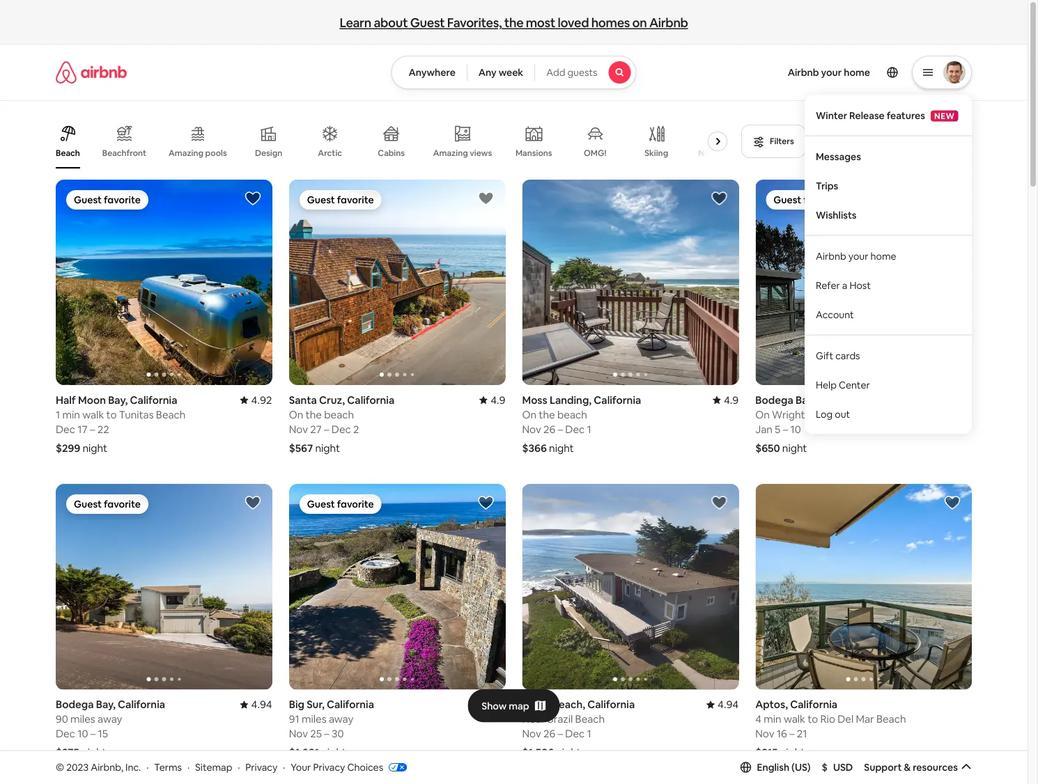 Task type: locate. For each thing, give the bounding box(es) containing it.
26 inside dillon beach, california near brazil beach nov 26 – dec 1 $1,586 night
[[543, 727, 555, 741]]

away inside big sur, california 91 miles away nov 25 – 30 $1,081 night
[[329, 713, 353, 726]]

27
[[310, 423, 322, 436]]

national
[[698, 148, 731, 158]]

· left privacy link
[[238, 761, 240, 774]]

1 vertical spatial airbnb your home
[[816, 250, 896, 262]]

beach inside santa cruz, california on the beach nov 27 – dec 2 $567 night
[[324, 408, 354, 422]]

16
[[777, 727, 787, 741]]

taxes
[[908, 136, 929, 147]]

help center link
[[805, 370, 972, 400]]

amazing pools
[[169, 148, 227, 158]]

nov inside dillon beach, california near brazil beach nov 26 – dec 1 $1,586 night
[[522, 727, 541, 741]]

0 vertical spatial to
[[106, 408, 117, 422]]

california right landing,
[[594, 393, 641, 407]]

beach for cruz,
[[324, 408, 354, 422]]

26 up $366
[[543, 423, 555, 436]]

– inside bodega bay, california 90 miles away dec 10 – 15 $375 night
[[90, 727, 96, 741]]

1 inside dillon beach, california near brazil beach nov 26 – dec 1 $1,586 night
[[587, 727, 591, 741]]

california for dillon beach, california near brazil beach nov 26 – dec 1 $1,586 night
[[587, 698, 635, 712]]

airbnb your home link
[[779, 58, 878, 87], [805, 241, 972, 271]]

airbnb your home for the topmost the airbnb your home link
[[788, 66, 870, 79]]

night up © 2023 airbnb, inc. ·
[[82, 746, 106, 760]]

add to wishlist: big sur, california image
[[478, 495, 494, 511]]

1 for moss
[[587, 423, 591, 436]]

bay, up the "wrights"
[[796, 393, 815, 407]]

10 left 15
[[77, 727, 88, 741]]

1 horizontal spatial privacy
[[313, 761, 345, 774]]

amazing left pools
[[169, 148, 203, 158]]

the left most
[[504, 14, 523, 31]]

california inside dillon beach, california near brazil beach nov 26 – dec 1 $1,586 night
[[587, 698, 635, 712]]

aptos, california 4 min walk to rio del mar beach nov 16 – 21 $315 night
[[755, 698, 906, 760]]

10 down the "wrights"
[[790, 423, 801, 436]]

0 horizontal spatial bodega
[[56, 698, 94, 712]]

miles for 10
[[70, 713, 95, 726]]

$315
[[755, 746, 778, 760]]

– left 15
[[90, 727, 96, 741]]

home up refer a host link
[[870, 250, 896, 262]]

– down 'brazil'
[[558, 727, 563, 741]]

– inside dillon beach, california near brazil beach nov 26 – dec 1 $1,586 night
[[558, 727, 563, 741]]

beach for landing,
[[557, 408, 587, 422]]

features
[[887, 109, 925, 122]]

beach left beachfront
[[56, 148, 80, 158]]

– inside bodega bay, california on wrights beach jan 5 – 10 $650 night
[[783, 423, 788, 436]]

1 on from the left
[[289, 408, 303, 422]]

2 away from the left
[[329, 713, 353, 726]]

walk down moon at bottom left
[[82, 408, 104, 422]]

night down 27
[[315, 441, 340, 455]]

1 horizontal spatial on
[[522, 408, 536, 422]]

california up rio
[[790, 698, 838, 712]]

1 horizontal spatial the
[[504, 14, 523, 31]]

0 vertical spatial your
[[821, 66, 842, 79]]

big
[[289, 698, 304, 712]]

2 horizontal spatial the
[[539, 408, 555, 422]]

26 down 'brazil'
[[543, 727, 555, 741]]

nov up $366
[[522, 423, 541, 436]]

nov inside big sur, california 91 miles away nov 25 – 30 $1,081 night
[[289, 727, 308, 741]]

arctic
[[318, 148, 342, 158]]

1 vertical spatial bodega
[[56, 698, 94, 712]]

miles down sur, at the bottom
[[302, 713, 326, 726]]

the down 'moss'
[[539, 408, 555, 422]]

nov down 4
[[755, 727, 774, 741]]

min inside aptos, california 4 min walk to rio del mar beach nov 16 – 21 $315 night
[[764, 713, 781, 726]]

1 horizontal spatial min
[[764, 713, 781, 726]]

california right beach,
[[587, 698, 635, 712]]

bodega up the "wrights"
[[755, 393, 793, 407]]

1 4.94 from the left
[[251, 698, 272, 712]]

0 vertical spatial 26
[[543, 423, 555, 436]]

amazing left views
[[433, 148, 468, 158]]

privacy left your
[[245, 761, 277, 774]]

bay,
[[108, 393, 128, 407], [796, 393, 815, 407], [96, 698, 116, 712]]

to
[[106, 408, 117, 422], [808, 713, 818, 726]]

– inside santa cruz, california on the beach nov 27 – dec 2 $567 night
[[324, 423, 329, 436]]

dec inside santa cruz, california on the beach nov 27 – dec 2 $567 night
[[331, 423, 351, 436]]

your privacy choices link
[[291, 761, 407, 775]]

night inside big sur, california 91 miles away nov 25 – 30 $1,081 night
[[321, 746, 346, 760]]

26 for brazil
[[543, 727, 555, 741]]

– down landing,
[[558, 423, 563, 436]]

california inside santa cruz, california on the beach nov 27 – dec 2 $567 night
[[347, 393, 394, 407]]

1 horizontal spatial 10
[[790, 423, 801, 436]]

nov inside santa cruz, california on the beach nov 27 – dec 2 $567 night
[[289, 423, 308, 436]]

night right $366
[[549, 441, 574, 455]]

0 horizontal spatial 4.9
[[491, 393, 505, 407]]

california inside bodega bay, california on wrights beach jan 5 – 10 $650 night
[[817, 393, 865, 407]]

jan
[[755, 423, 772, 436]]

on inside moss landing, california on the beach nov 26 – dec 1 $366 night
[[522, 408, 536, 422]]

0 vertical spatial min
[[62, 408, 80, 422]]

min down half at the left of page
[[62, 408, 80, 422]]

1 horizontal spatial to
[[808, 713, 818, 726]]

15
[[98, 727, 108, 741]]

map
[[509, 700, 529, 712]]

away
[[98, 713, 122, 726], [329, 713, 353, 726]]

2 26 from the top
[[543, 727, 555, 741]]

amazing views
[[433, 148, 492, 158]]

0 vertical spatial bodega
[[755, 393, 793, 407]]

inc.
[[125, 761, 141, 774]]

1 miles from the left
[[70, 713, 95, 726]]

4.94 left big
[[251, 698, 272, 712]]

california for bodega bay, california 90 miles away dec 10 – 15 $375 night
[[118, 698, 165, 712]]

group
[[56, 114, 755, 169], [56, 180, 272, 385], [289, 180, 505, 385], [522, 180, 739, 385], [755, 180, 972, 385], [56, 484, 272, 690], [289, 484, 505, 690], [522, 484, 739, 690], [755, 484, 972, 690]]

1 horizontal spatial beach
[[557, 408, 587, 422]]

california up 30
[[327, 698, 374, 712]]

1 vertical spatial 1
[[587, 423, 591, 436]]

half
[[56, 393, 76, 407]]

26 inside moss landing, california on the beach nov 26 – dec 1 $366 night
[[543, 423, 555, 436]]

account
[[816, 308, 854, 321]]

0 vertical spatial walk
[[82, 408, 104, 422]]

beach
[[56, 148, 80, 158], [156, 408, 186, 422], [812, 408, 842, 422], [575, 713, 605, 726], [876, 713, 906, 726]]

0 horizontal spatial amazing
[[169, 148, 203, 158]]

beach down beach,
[[575, 713, 605, 726]]

4.94 left aptos,
[[718, 698, 739, 712]]

big sur, california 91 miles away nov 25 – 30 $1,081 night
[[289, 698, 374, 760]]

night down 22
[[83, 441, 107, 455]]

dec down 90
[[56, 727, 75, 741]]

display total before taxes
[[829, 136, 929, 147]]

0 vertical spatial 10
[[790, 423, 801, 436]]

walk
[[82, 408, 104, 422], [784, 713, 805, 726]]

home up release on the right of page
[[844, 66, 870, 79]]

– inside moss landing, california on the beach nov 26 – dec 1 $366 night
[[558, 423, 563, 436]]

– right 17
[[90, 423, 95, 436]]

0 horizontal spatial walk
[[82, 408, 104, 422]]

night inside dillon beach, california near brazil beach nov 26 – dec 1 $1,586 night
[[556, 746, 581, 760]]

· right terms link
[[187, 761, 190, 774]]

skiing
[[645, 148, 668, 158]]

away inside bodega bay, california 90 miles away dec 10 – 15 $375 night
[[98, 713, 122, 726]]

nov left 27
[[289, 423, 308, 436]]

bay, up tunitas
[[108, 393, 128, 407]]

1 horizontal spatial bodega
[[755, 393, 793, 407]]

1 horizontal spatial away
[[329, 713, 353, 726]]

4.9
[[491, 393, 505, 407], [724, 393, 739, 407]]

california up 2
[[347, 393, 394, 407]]

beach inside moss landing, california on the beach nov 26 – dec 1 $366 night
[[557, 408, 587, 422]]

4
[[755, 713, 761, 726]]

0 horizontal spatial 4.94
[[251, 698, 272, 712]]

1 horizontal spatial miles
[[302, 713, 326, 726]]

1 vertical spatial walk
[[784, 713, 805, 726]]

bay, up 15
[[96, 698, 116, 712]]

moss
[[522, 393, 547, 407]]

2 on from the left
[[522, 408, 536, 422]]

nov for $1,081
[[289, 727, 308, 741]]

amazing for amazing views
[[433, 148, 468, 158]]

bay, inside bodega bay, california on wrights beach jan 5 – 10 $650 night
[[796, 393, 815, 407]]

on for bodega
[[755, 408, 770, 422]]

california up inc.
[[118, 698, 165, 712]]

min right 4
[[764, 713, 781, 726]]

0 vertical spatial 1
[[56, 408, 60, 422]]

california up out
[[817, 393, 865, 407]]

dec down 'brazil'
[[565, 727, 585, 741]]

0 horizontal spatial 10
[[77, 727, 88, 741]]

1 beach from the left
[[324, 408, 354, 422]]

to left rio
[[808, 713, 818, 726]]

· left your
[[283, 761, 285, 774]]

total
[[859, 136, 878, 147]]

1 vertical spatial to
[[808, 713, 818, 726]]

0 horizontal spatial min
[[62, 408, 80, 422]]

bay, for bodega bay, california on wrights beach jan 5 – 10 $650 night
[[796, 393, 815, 407]]

– right 27
[[324, 423, 329, 436]]

night inside santa cruz, california on the beach nov 27 – dec 2 $567 night
[[315, 441, 340, 455]]

dec for dillon
[[565, 727, 585, 741]]

10 inside bodega bay, california 90 miles away dec 10 – 15 $375 night
[[77, 727, 88, 741]]

– for dillon beach, california near brazil beach nov 26 – dec 1 $1,586 night
[[558, 727, 563, 741]]

views
[[470, 148, 492, 158]]

(us)
[[791, 761, 811, 774]]

group for bodega bay, california 90 miles away dec 10 – 15 $375 night
[[56, 484, 272, 690]]

0 horizontal spatial away
[[98, 713, 122, 726]]

beach down cruz,
[[324, 408, 354, 422]]

california inside big sur, california 91 miles away nov 25 – 30 $1,081 night
[[327, 698, 374, 712]]

2 4.9 from the left
[[724, 393, 739, 407]]

bodega inside bodega bay, california on wrights beach jan 5 – 10 $650 night
[[755, 393, 793, 407]]

learn about guest favorites, the most loved homes on airbnb link
[[334, 9, 694, 36]]

guest
[[410, 14, 445, 31]]

4.92 out of 5 average rating image
[[240, 393, 272, 407]]

your up host
[[848, 250, 868, 262]]

1 horizontal spatial walk
[[784, 713, 805, 726]]

bay, inside 'half moon bay, california 1 min walk to tunitas beach dec 17 – 22 $299 night'
[[108, 393, 128, 407]]

wishlists
[[816, 209, 857, 221]]

min
[[62, 408, 80, 422], [764, 713, 781, 726]]

beach inside dillon beach, california near brazil beach nov 26 – dec 1 $1,586 night
[[575, 713, 605, 726]]

the up 27
[[306, 408, 322, 422]]

nov inside moss landing, california on the beach nov 26 – dec 1 $366 night
[[522, 423, 541, 436]]

1 inside moss landing, california on the beach nov 26 – dec 1 $366 night
[[587, 423, 591, 436]]

beach right tunitas
[[156, 408, 186, 422]]

sur,
[[307, 698, 325, 712]]

on down santa
[[289, 408, 303, 422]]

1 horizontal spatial amazing
[[433, 148, 468, 158]]

california inside bodega bay, california 90 miles away dec 10 – 15 $375 night
[[118, 698, 165, 712]]

1 horizontal spatial your
[[848, 250, 868, 262]]

privacy right your
[[313, 761, 345, 774]]

None search field
[[391, 56, 636, 89]]

2 4.94 from the left
[[718, 698, 739, 712]]

on inside santa cruz, california on the beach nov 27 – dec 2 $567 night
[[289, 408, 303, 422]]

1 horizontal spatial 4.94
[[718, 698, 739, 712]]

airbnb your home up host
[[816, 250, 896, 262]]

airbnb your home link up host
[[805, 241, 972, 271]]

0 vertical spatial airbnb your home link
[[779, 58, 878, 87]]

1 vertical spatial 10
[[77, 727, 88, 741]]

1 vertical spatial min
[[764, 713, 781, 726]]

dec for santa
[[331, 423, 351, 436]]

nov down 91
[[289, 727, 308, 741]]

$650
[[755, 441, 780, 455]]

amazing for amazing pools
[[169, 148, 203, 158]]

beach inside 'half moon bay, california 1 min walk to tunitas beach dec 17 – 22 $299 night'
[[156, 408, 186, 422]]

91
[[289, 713, 299, 726]]

on down 'moss'
[[522, 408, 536, 422]]

0 horizontal spatial the
[[306, 408, 322, 422]]

add to wishlist: aptos, california image
[[944, 495, 961, 511]]

2 miles from the left
[[302, 713, 326, 726]]

the inside santa cruz, california on the beach nov 27 – dec 2 $567 night
[[306, 408, 322, 422]]

your
[[291, 761, 311, 774]]

2 beach from the left
[[557, 408, 587, 422]]

california for moss landing, california on the beach nov 26 – dec 1 $366 night
[[594, 393, 641, 407]]

1 privacy from the left
[[245, 761, 277, 774]]

– for santa cruz, california on the beach nov 27 – dec 2 $567 night
[[324, 423, 329, 436]]

– right 5
[[783, 423, 788, 436]]

1 4.9 from the left
[[491, 393, 505, 407]]

your privacy choices
[[291, 761, 383, 774]]

miles inside bodega bay, california 90 miles away dec 10 – 15 $375 night
[[70, 713, 95, 726]]

group for dillon beach, california near brazil beach nov 26 – dec 1 $1,586 night
[[522, 484, 739, 690]]

winter release features
[[816, 109, 925, 122]]

bodega up 90
[[56, 698, 94, 712]]

beach
[[324, 408, 354, 422], [557, 408, 587, 422]]

on inside bodega bay, california on wrights beach jan 5 – 10 $650 night
[[755, 408, 770, 422]]

1 vertical spatial your
[[848, 250, 868, 262]]

favorites,
[[447, 14, 502, 31]]

0 horizontal spatial privacy
[[245, 761, 277, 774]]

log out
[[816, 408, 850, 421]]

4.9 for santa cruz, california on the beach nov 27 – dec 2 $567 night
[[491, 393, 505, 407]]

group for bodega bay, california on wrights beach jan 5 – 10 $650 night
[[755, 180, 972, 385]]

nov down near
[[522, 727, 541, 741]]

$1,081
[[289, 746, 319, 760]]

night right $650
[[782, 441, 807, 455]]

beach down landing,
[[557, 408, 587, 422]]

bodega inside bodega bay, california 90 miles away dec 10 – 15 $375 night
[[56, 698, 94, 712]]

0 horizontal spatial miles
[[70, 713, 95, 726]]

any
[[478, 66, 497, 79]]

1 26 from the top
[[543, 423, 555, 436]]

night inside moss landing, california on the beach nov 26 – dec 1 $366 night
[[549, 441, 574, 455]]

night up (us)
[[780, 746, 805, 760]]

add
[[546, 66, 565, 79]]

dec down landing,
[[565, 423, 585, 436]]

night up your privacy choices
[[321, 746, 346, 760]]

beachfront
[[102, 148, 146, 158]]

10 inside bodega bay, california on wrights beach jan 5 – 10 $650 night
[[790, 423, 801, 436]]

on up jan
[[755, 408, 770, 422]]

3 on from the left
[[755, 408, 770, 422]]

night right $1,586
[[556, 746, 581, 760]]

– left 21
[[789, 727, 795, 741]]

1 for dillon
[[587, 727, 591, 741]]

near
[[522, 713, 545, 726]]

filters button
[[741, 125, 806, 158]]

aptos,
[[755, 698, 788, 712]]

0 horizontal spatial on
[[289, 408, 303, 422]]

homes
[[591, 14, 630, 31]]

mansions
[[515, 148, 552, 158]]

airbnb right the on
[[649, 14, 688, 31]]

california up tunitas
[[130, 393, 177, 407]]

·
[[146, 761, 149, 774], [187, 761, 190, 774], [238, 761, 240, 774], [283, 761, 285, 774]]

0 vertical spatial airbnb your home
[[788, 66, 870, 79]]

$366
[[522, 441, 547, 455]]

2 privacy from the left
[[313, 761, 345, 774]]

1 horizontal spatial 4.9
[[724, 393, 739, 407]]

2
[[353, 423, 359, 436]]

airbnb up 'winter'
[[788, 66, 819, 79]]

group for moss landing, california on the beach nov 26 – dec 1 $366 night
[[522, 180, 739, 385]]

away up 15
[[98, 713, 122, 726]]

beach inside bodega bay, california on wrights beach jan 5 – 10 $650 night
[[812, 408, 842, 422]]

2 vertical spatial 1
[[587, 727, 591, 741]]

0 vertical spatial home
[[844, 66, 870, 79]]

· right inc.
[[146, 761, 149, 774]]

the for homes
[[504, 14, 523, 31]]

the for 27
[[306, 408, 322, 422]]

to inside aptos, california 4 min walk to rio del mar beach nov 16 – 21 $315 night
[[808, 713, 818, 726]]

– right 25 on the left bottom
[[324, 727, 329, 741]]

airbnb your home up 'winter'
[[788, 66, 870, 79]]

on
[[632, 14, 647, 31]]

to up 22
[[106, 408, 117, 422]]

sitemap
[[195, 761, 232, 774]]

22
[[97, 423, 109, 436]]

bay, inside bodega bay, california 90 miles away dec 10 – 15 $375 night
[[96, 698, 116, 712]]

add to wishlist: moss landing, california image
[[711, 190, 727, 207]]

log out button
[[805, 400, 972, 429]]

miles right 90
[[70, 713, 95, 726]]

california for santa cruz, california on the beach nov 27 – dec 2 $567 night
[[347, 393, 394, 407]]

walk up 21
[[784, 713, 805, 726]]

santa
[[289, 393, 317, 407]]

away up 30
[[329, 713, 353, 726]]

profile element
[[653, 45, 972, 434]]

0 horizontal spatial to
[[106, 408, 117, 422]]

before
[[880, 136, 906, 147]]

moss landing, california on the beach nov 26 – dec 1 $366 night
[[522, 393, 641, 455]]

airbnb up refer
[[816, 250, 846, 262]]

– inside big sur, california 91 miles away nov 25 – 30 $1,081 night
[[324, 727, 329, 741]]

airbnb your home link up 'winter'
[[779, 58, 878, 87]]

the inside moss landing, california on the beach nov 26 – dec 1 $366 night
[[539, 408, 555, 422]]

dec inside moss landing, california on the beach nov 26 – dec 1 $366 night
[[565, 423, 585, 436]]

2 horizontal spatial on
[[755, 408, 770, 422]]

0 horizontal spatial beach
[[324, 408, 354, 422]]

bodega
[[755, 393, 793, 407], [56, 698, 94, 712]]

add to wishlist: half moon bay, california image
[[244, 190, 261, 207]]

california inside moss landing, california on the beach nov 26 – dec 1 $366 night
[[594, 393, 641, 407]]

1
[[56, 408, 60, 422], [587, 423, 591, 436], [587, 727, 591, 741]]

dec inside dillon beach, california near brazil beach nov 26 – dec 1 $1,586 night
[[565, 727, 585, 741]]

beach down help
[[812, 408, 842, 422]]

add to wishlist: bodega bay, california image
[[244, 495, 261, 511]]

beach right mar
[[876, 713, 906, 726]]

night inside 'half moon bay, california 1 min walk to tunitas beach dec 17 – 22 $299 night'
[[83, 441, 107, 455]]

walk inside 'half moon bay, california 1 min walk to tunitas beach dec 17 – 22 $299 night'
[[82, 408, 104, 422]]

miles inside big sur, california 91 miles away nov 25 – 30 $1,081 night
[[302, 713, 326, 726]]

dec left 17
[[56, 423, 75, 436]]

1 vertical spatial 26
[[543, 727, 555, 741]]

nov
[[289, 423, 308, 436], [522, 423, 541, 436], [289, 727, 308, 741], [522, 727, 541, 741], [755, 727, 774, 741]]

your up 'winter'
[[821, 66, 842, 79]]

1 away from the left
[[98, 713, 122, 726]]

dec left 2
[[331, 423, 351, 436]]



Task type: vqa. For each thing, say whether or not it's contained in the screenshot.


Task type: describe. For each thing, give the bounding box(es) containing it.
– for moss landing, california on the beach nov 26 – dec 1 $366 night
[[558, 423, 563, 436]]

moon
[[78, 393, 106, 407]]

gift
[[816, 349, 833, 362]]

on for moss
[[522, 408, 536, 422]]

4.94 for dillon beach, california near brazil beach nov 26 – dec 1 $1,586 night
[[718, 698, 739, 712]]

landing,
[[550, 393, 592, 407]]

nov for $567
[[289, 423, 308, 436]]

refer a host link
[[805, 271, 972, 300]]

away for dec 10 – 15
[[98, 713, 122, 726]]

min inside 'half moon bay, california 1 min walk to tunitas beach dec 17 – 22 $299 night'
[[62, 408, 80, 422]]

bodega bay, california on wrights beach jan 5 – 10 $650 night
[[755, 393, 865, 455]]

bodega bay, california 90 miles away dec 10 – 15 $375 night
[[56, 698, 165, 760]]

messages link
[[805, 142, 972, 171]]

terms link
[[154, 761, 182, 774]]

support & resources
[[864, 761, 958, 774]]

california inside 'half moon bay, california 1 min walk to tunitas beach dec 17 – 22 $299 night'
[[130, 393, 177, 407]]

on for santa
[[289, 408, 303, 422]]

3 · from the left
[[238, 761, 240, 774]]

new
[[934, 110, 955, 121]]

release
[[849, 109, 885, 122]]

4.92
[[251, 393, 272, 407]]

$ usd
[[822, 761, 853, 774]]

– inside 'half moon bay, california 1 min walk to tunitas beach dec 17 – 22 $299 night'
[[90, 423, 95, 436]]

4.94 for bodega bay, california 90 miles away dec 10 – 15 $375 night
[[251, 698, 272, 712]]

trips
[[816, 179, 838, 192]]

sitemap link
[[195, 761, 232, 774]]

1 · from the left
[[146, 761, 149, 774]]

group for big sur, california 91 miles away nov 25 – 30 $1,081 night
[[289, 484, 505, 690]]

beach,
[[552, 698, 585, 712]]

beach inside aptos, california 4 min walk to rio del mar beach nov 16 – 21 $315 night
[[876, 713, 906, 726]]

learn about guest favorites, the most loved homes on airbnb
[[340, 14, 688, 31]]

show map button
[[468, 689, 560, 723]]

to inside 'half moon bay, california 1 min walk to tunitas beach dec 17 – 22 $299 night'
[[106, 408, 117, 422]]

90
[[56, 713, 68, 726]]

choices
[[347, 761, 383, 774]]

nov for $366
[[522, 423, 541, 436]]

add guests button
[[534, 56, 636, 89]]

tunitas
[[119, 408, 154, 422]]

walk inside aptos, california 4 min walk to rio del mar beach nov 16 – 21 $315 night
[[784, 713, 805, 726]]

add to wishlist: santa cruz, california image
[[478, 190, 494, 207]]

week
[[499, 66, 523, 79]]

the for 26
[[539, 408, 555, 422]]

2 · from the left
[[187, 761, 190, 774]]

anywhere
[[409, 66, 455, 79]]

2023
[[66, 761, 89, 774]]

5
[[775, 423, 781, 436]]

national parks
[[698, 148, 755, 158]]

bodega for miles
[[56, 698, 94, 712]]

account link
[[805, 300, 972, 329]]

del
[[838, 713, 854, 726]]

dec for moss
[[565, 423, 585, 436]]

california inside aptos, california 4 min walk to rio del mar beach nov 16 – 21 $315 night
[[790, 698, 838, 712]]

terms
[[154, 761, 182, 774]]

1 vertical spatial airbnb
[[788, 66, 819, 79]]

cabins
[[378, 148, 405, 158]]

– for bodega bay, california on wrights beach jan 5 – 10 $650 night
[[783, 423, 788, 436]]

4.97 out of 5 average rating image
[[473, 698, 505, 712]]

guests
[[567, 66, 597, 79]]

1 inside 'half moon bay, california 1 min walk to tunitas beach dec 17 – 22 $299 night'
[[56, 408, 60, 422]]

– for big sur, california 91 miles away nov 25 – 30 $1,081 night
[[324, 727, 329, 741]]

resources
[[913, 761, 958, 774]]

gift cards
[[816, 349, 860, 362]]

night inside bodega bay, california 90 miles away dec 10 – 15 $375 night
[[82, 746, 106, 760]]

bodega for wrights
[[755, 393, 793, 407]]

display
[[829, 136, 857, 147]]

2 vertical spatial airbnb
[[816, 250, 846, 262]]

4.9 out of 5 average rating image
[[713, 393, 739, 407]]

support & resources button
[[864, 761, 972, 774]]

santa cruz, california on the beach nov 27 – dec 2 $567 night
[[289, 393, 394, 455]]

dillon beach, california near brazil beach nov 26 – dec 1 $1,586 night
[[522, 698, 635, 760]]

30
[[332, 727, 344, 741]]

refer
[[816, 279, 840, 292]]

© 2023 airbnb, inc. ·
[[56, 761, 149, 774]]

loved
[[558, 14, 589, 31]]

4.94 out of 5 average rating image
[[706, 698, 739, 712]]

show map
[[482, 700, 529, 712]]

$1,586
[[522, 746, 554, 760]]

group for santa cruz, california on the beach nov 27 – dec 2 $567 night
[[289, 180, 505, 385]]

half moon bay, california 1 min walk to tunitas beach dec 17 – 22 $299 night
[[56, 393, 186, 455]]

4.9 for moss landing, california on the beach nov 26 – dec 1 $366 night
[[724, 393, 739, 407]]

airbnb,
[[91, 761, 123, 774]]

cards
[[835, 349, 860, 362]]

help
[[816, 379, 837, 391]]

©
[[56, 761, 64, 774]]

omg!
[[584, 148, 606, 158]]

miles for 25
[[302, 713, 326, 726]]

bay, for bodega bay, california 90 miles away dec 10 – 15 $375 night
[[96, 698, 116, 712]]

log
[[816, 408, 833, 421]]

privacy link
[[245, 761, 277, 774]]

rio
[[820, 713, 835, 726]]

$375
[[56, 746, 79, 760]]

night inside aptos, california 4 min walk to rio del mar beach nov 16 – 21 $315 night
[[780, 746, 805, 760]]

california for bodega bay, california on wrights beach jan 5 – 10 $650 night
[[817, 393, 865, 407]]

1 vertical spatial airbnb your home link
[[805, 241, 972, 271]]

add guests
[[546, 66, 597, 79]]

gift cards link
[[805, 341, 972, 370]]

1 vertical spatial home
[[870, 250, 896, 262]]

night inside bodega bay, california on wrights beach jan 5 – 10 $650 night
[[782, 441, 807, 455]]

english (us)
[[757, 761, 811, 774]]

– inside aptos, california 4 min walk to rio del mar beach nov 16 – 21 $315 night
[[789, 727, 795, 741]]

4.94 out of 5 average rating image
[[240, 698, 272, 712]]

beach inside group
[[56, 148, 80, 158]]

california for big sur, california 91 miles away nov 25 – 30 $1,081 night
[[327, 698, 374, 712]]

5.0 out of 5 average rating image
[[946, 393, 972, 407]]

nov inside aptos, california 4 min walk to rio del mar beach nov 16 – 21 $315 night
[[755, 727, 774, 741]]

4 · from the left
[[283, 761, 285, 774]]

learn
[[340, 14, 371, 31]]

0 horizontal spatial your
[[821, 66, 842, 79]]

25
[[310, 727, 322, 741]]

group for half moon bay, california 1 min walk to tunitas beach dec 17 – 22 $299 night
[[56, 180, 272, 385]]

add to wishlist: dillon beach, california image
[[711, 495, 727, 511]]

design
[[255, 148, 282, 158]]

host
[[849, 279, 871, 292]]

5.0
[[957, 393, 972, 407]]

– for bodega bay, california 90 miles away dec 10 – 15 $375 night
[[90, 727, 96, 741]]

group containing amazing views
[[56, 114, 755, 169]]

none search field containing anywhere
[[391, 56, 636, 89]]

refer a host
[[816, 279, 871, 292]]

about
[[374, 14, 408, 31]]

4.9 out of 5 average rating image
[[479, 393, 505, 407]]

dec inside 'half moon bay, california 1 min walk to tunitas beach dec 17 – 22 $299 night'
[[56, 423, 75, 436]]

english (us) button
[[740, 761, 811, 774]]

airbnb your home for bottommost the airbnb your home link
[[816, 250, 896, 262]]

dec inside bodega bay, california 90 miles away dec 10 – 15 $375 night
[[56, 727, 75, 741]]

any week
[[478, 66, 523, 79]]

0 vertical spatial airbnb
[[649, 14, 688, 31]]

away for nov 25 – 30
[[329, 713, 353, 726]]

26 for the
[[543, 423, 555, 436]]

english
[[757, 761, 789, 774]]

terms · sitemap · privacy ·
[[154, 761, 285, 774]]

nov for $1,586
[[522, 727, 541, 741]]

wrights
[[772, 408, 810, 422]]

anywhere button
[[391, 56, 467, 89]]

&
[[904, 761, 911, 774]]



